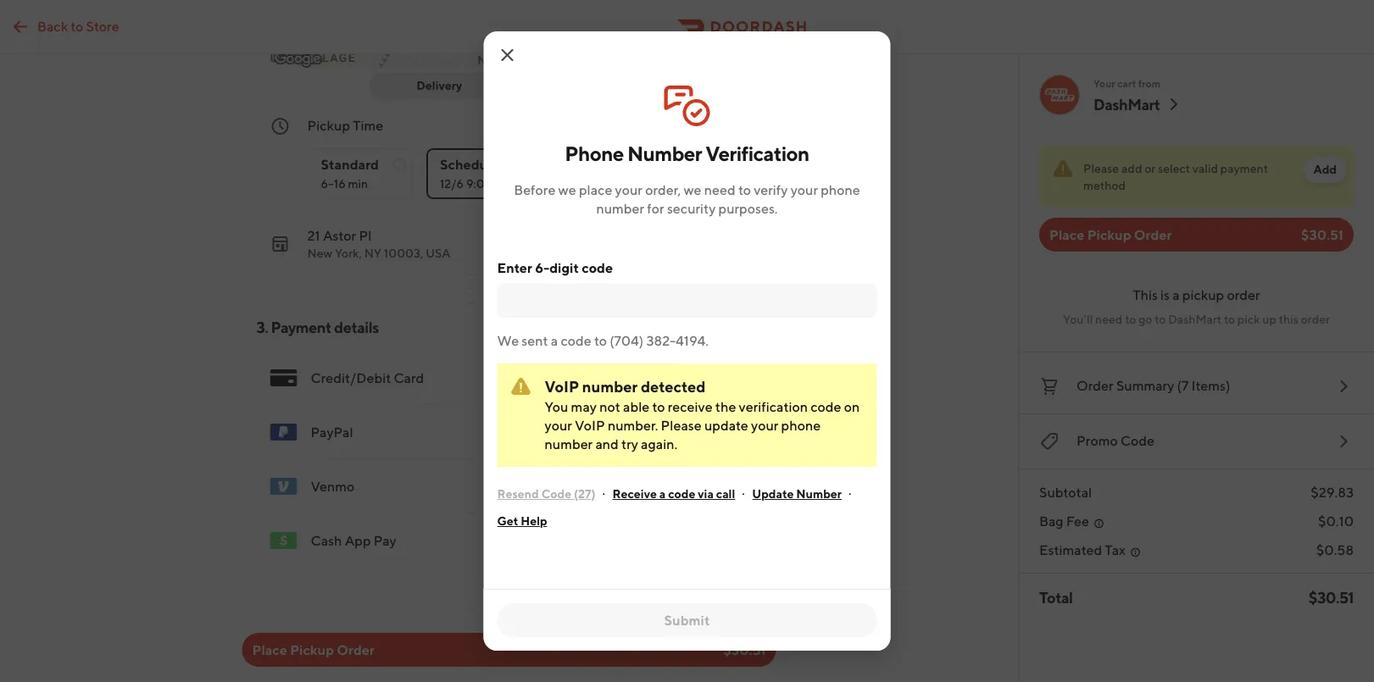 Task type: locate. For each thing, give the bounding box(es) containing it.
$30.51 down submit button
[[724, 642, 766, 658]]

1 vertical spatial phone
[[782, 418, 821, 434]]

this
[[1133, 287, 1158, 303]]

try
[[622, 436, 638, 452]]

on
[[844, 399, 860, 415]]

1 vertical spatial please
[[661, 418, 702, 434]]

a right is at the top of the page
[[1173, 287, 1180, 303]]

from
[[1139, 77, 1161, 89]]

to right go
[[1155, 312, 1166, 326]]

dashmart down 'this is a pickup order'
[[1169, 312, 1222, 326]]

1 horizontal spatial 12/6
[[605, 117, 632, 134]]

need
[[704, 182, 736, 198], [1096, 312, 1123, 326]]

voip up you on the left of the page
[[545, 377, 579, 396]]

1 horizontal spatial please
[[1084, 162, 1120, 176]]

0 vertical spatial for
[[502, 156, 520, 173]]

0 vertical spatial please
[[1084, 162, 1120, 176]]

1 horizontal spatial 9:10
[[697, 117, 723, 134]]

0 horizontal spatial a
[[551, 333, 558, 349]]

for inside before we place your order, we need to verify your phone number for security purposes.
[[647, 201, 665, 217]]

code right digit
[[582, 260, 613, 276]]

0 vertical spatial 12/6 9:00 am-9:10 am
[[605, 117, 748, 134]]

code right promo
[[1121, 433, 1155, 449]]

cash app pay button
[[257, 514, 762, 568]]

menu
[[257, 351, 762, 568]]

a right sent
[[551, 333, 558, 349]]

1 horizontal spatial order
[[1301, 312, 1330, 326]]

add new payment method image for venmo
[[728, 477, 748, 497]]

phone
[[565, 141, 624, 165]]

please
[[1084, 162, 1120, 176], [661, 418, 702, 434]]

1 we from the left
[[558, 182, 576, 198]]

verify
[[754, 182, 788, 198]]

code inside resend code (27) · receive a code via call · update number ·
[[542, 487, 572, 501]]

1 vertical spatial order
[[1077, 378, 1114, 394]]

a for is
[[1173, 287, 1180, 303]]

2 horizontal spatial ·
[[849, 487, 852, 502]]

0 vertical spatial 9:00
[[635, 117, 666, 134]]

$30.51 down $0.58
[[1309, 588, 1354, 607]]

update
[[752, 487, 794, 501]]

number inside resend code (27) · receive a code via call · update number ·
[[796, 487, 842, 501]]

12/6 9:00 am-9:10 am
[[605, 117, 748, 134], [440, 177, 565, 191]]

code left via
[[668, 487, 696, 501]]

resend code (27) · receive a code via call · update number ·
[[497, 487, 852, 502]]

ny
[[364, 246, 382, 260]]

am inside option group
[[546, 177, 565, 191]]

not
[[600, 399, 621, 415]]

9:10 down later
[[520, 177, 543, 191]]

am up verification
[[726, 117, 748, 134]]

0 vertical spatial 12/6
[[605, 117, 632, 134]]

a right receive
[[660, 487, 666, 501]]

6–16
[[321, 177, 346, 191]]

0 vertical spatial dashmart
[[1094, 95, 1160, 113]]

to left (704) at the left of the page
[[594, 333, 607, 349]]

None radio
[[307, 148, 413, 199], [427, 148, 586, 199], [307, 148, 413, 199], [427, 148, 586, 199]]

back to store
[[37, 18, 119, 34]]

add new payment method image down the
[[728, 422, 748, 443]]

pickup
[[307, 117, 350, 134], [1088, 227, 1132, 243], [290, 642, 334, 658]]

0 horizontal spatial 12/6 9:00 am-9:10 am
[[440, 177, 565, 191]]

please inside please add or select valid payment method
[[1084, 162, 1120, 176]]

2 horizontal spatial order
[[1134, 227, 1172, 243]]

menu containing credit/debit card
[[257, 351, 762, 568]]

0 vertical spatial add new payment method image
[[728, 422, 748, 443]]

1 horizontal spatial number
[[796, 487, 842, 501]]

0 horizontal spatial number
[[627, 141, 702, 165]]

0 horizontal spatial place
[[252, 642, 287, 658]]

your right verify
[[791, 182, 818, 198]]

1 horizontal spatial for
[[647, 201, 665, 217]]

code left on
[[811, 399, 842, 415]]

1 horizontal spatial am-
[[668, 117, 697, 134]]

0 vertical spatial am
[[726, 117, 748, 134]]

1 vertical spatial am
[[546, 177, 565, 191]]

0 horizontal spatial order
[[337, 642, 375, 658]]

number.
[[608, 418, 658, 434]]

1 horizontal spatial we
[[684, 182, 702, 198]]

details
[[334, 318, 379, 336]]

to up purposes.
[[739, 182, 751, 198]]

code inside resend code (27) · receive a code via call · update number ·
[[668, 487, 696, 501]]

12/6 9:00 am-9:10 am inside option group
[[440, 177, 565, 191]]

need up purposes.
[[704, 182, 736, 198]]

this is a pickup order
[[1133, 287, 1261, 303]]

place
[[579, 182, 613, 198]]

please up method
[[1084, 162, 1120, 176]]

1 vertical spatial a
[[551, 333, 558, 349]]

1 vertical spatial 9:10
[[520, 177, 543, 191]]

0 horizontal spatial 12/6
[[440, 177, 464, 191]]

digit
[[550, 260, 579, 276]]

we sent a code to (704) 382-4194.
[[497, 333, 709, 349]]

for left later
[[502, 156, 520, 173]]

option group containing standard
[[307, 135, 748, 199]]

0 vertical spatial pickup
[[307, 117, 350, 134]]

0 vertical spatial a
[[1173, 287, 1180, 303]]

0 vertical spatial 9:10
[[697, 117, 723, 134]]

· right the '(27)'
[[603, 487, 606, 502]]

number up not
[[582, 377, 638, 396]]

a
[[1173, 287, 1180, 303], [551, 333, 558, 349], [660, 487, 666, 501]]

0 horizontal spatial am
[[546, 177, 565, 191]]

submit
[[664, 613, 710, 629]]

promo code
[[1077, 433, 1155, 449]]

get
[[497, 514, 519, 528]]

12/6 9:00 am-9:10 am down schedule for later
[[440, 177, 565, 191]]

2 · from the left
[[742, 487, 746, 502]]

1 horizontal spatial place pickup order
[[1050, 227, 1172, 243]]

am down later
[[546, 177, 565, 191]]

voip down may
[[575, 418, 605, 434]]

0 vertical spatial code
[[1121, 433, 1155, 449]]

0 horizontal spatial ·
[[603, 487, 606, 502]]

9:10 inside option group
[[520, 177, 543, 191]]

1 vertical spatial number
[[796, 487, 842, 501]]

your
[[615, 182, 643, 198], [791, 182, 818, 198], [545, 418, 572, 434], [751, 418, 779, 434]]

0 horizontal spatial we
[[558, 182, 576, 198]]

order inside button
[[1077, 378, 1114, 394]]

am-
[[668, 117, 697, 134], [496, 177, 520, 191]]

9:10
[[697, 117, 723, 134], [520, 177, 543, 191]]

number left and
[[545, 436, 593, 452]]

please down the receive
[[661, 418, 702, 434]]

1 add new payment method image from the top
[[728, 422, 748, 443]]

number
[[597, 201, 645, 217], [582, 377, 638, 396], [545, 436, 593, 452]]

back
[[37, 18, 68, 34]]

0 horizontal spatial for
[[502, 156, 520, 173]]

0 vertical spatial $30.51
[[1302, 227, 1344, 243]]

12/6 up phone
[[605, 117, 632, 134]]

to right back
[[71, 18, 83, 34]]

9:10 up the phone number verification on the top of page
[[697, 117, 723, 134]]

0 horizontal spatial dashmart
[[1094, 95, 1160, 113]]

1 vertical spatial 12/6
[[440, 177, 464, 191]]

0 horizontal spatial code
[[542, 487, 572, 501]]

1 horizontal spatial need
[[1096, 312, 1123, 326]]

12/6 inside option group
[[440, 177, 464, 191]]

1 vertical spatial code
[[542, 487, 572, 501]]

· right call
[[742, 487, 746, 502]]

$30.51 down add button
[[1302, 227, 1344, 243]]

place
[[1050, 227, 1085, 243], [252, 642, 287, 658]]

12/6 down the schedule
[[440, 177, 464, 191]]

store
[[86, 18, 119, 34]]

for down order,
[[647, 201, 665, 217]]

· right update number button
[[849, 487, 852, 502]]

pay
[[374, 533, 397, 549]]

status containing please add or select valid payment method
[[1040, 146, 1354, 208]]

9:00 inside option group
[[466, 177, 493, 191]]

0 vertical spatial need
[[704, 182, 736, 198]]

1 vertical spatial for
[[647, 201, 665, 217]]

phone right verify
[[821, 182, 861, 198]]

1 horizontal spatial ·
[[742, 487, 746, 502]]

am- down schedule for later
[[496, 177, 520, 191]]

voip
[[545, 377, 579, 396], [575, 418, 605, 434]]

2 add new payment method image from the top
[[728, 477, 748, 497]]

1 vertical spatial add new payment method image
[[728, 477, 748, 497]]

2 vertical spatial order
[[337, 642, 375, 658]]

again.
[[641, 436, 678, 452]]

0 horizontal spatial 9:10
[[520, 177, 543, 191]]

0 horizontal spatial am-
[[496, 177, 520, 191]]

status
[[1040, 146, 1354, 208]]

add new payment method image right via
[[728, 477, 748, 497]]

phone down verification
[[782, 418, 821, 434]]

2 vertical spatial a
[[660, 487, 666, 501]]

number up order,
[[627, 141, 702, 165]]

security
[[667, 201, 716, 217]]

dashmart down cart at the top
[[1094, 95, 1160, 113]]

credit/debit
[[311, 370, 391, 386]]

0 vertical spatial phone
[[821, 182, 861, 198]]

9:00 down the schedule
[[466, 177, 493, 191]]

2 we from the left
[[684, 182, 702, 198]]

·
[[603, 487, 606, 502], [742, 487, 746, 502], [849, 487, 852, 502]]

1 horizontal spatial code
[[1121, 433, 1155, 449]]

number down place
[[597, 201, 645, 217]]

option group
[[307, 135, 748, 199]]

usa
[[426, 246, 451, 260]]

21 astor pl new york,  ny 10003,  usa
[[307, 228, 451, 260]]

0 horizontal spatial please
[[661, 418, 702, 434]]

1 vertical spatial $30.51
[[1309, 588, 1354, 607]]

am
[[726, 117, 748, 134], [546, 177, 565, 191]]

receive a code via call button
[[613, 481, 735, 508]]

0 vertical spatial number
[[627, 141, 702, 165]]

number right update
[[796, 487, 842, 501]]

please inside voip number detected you may not able to receive the verification code on your voip number. please update your phone number and try again.
[[661, 418, 702, 434]]

1 vertical spatial need
[[1096, 312, 1123, 326]]

to inside before we place your order, we need to verify your phone number for security purposes.
[[739, 182, 751, 198]]

receive
[[668, 399, 713, 415]]

to left the pick
[[1224, 312, 1236, 326]]

help
[[521, 514, 548, 528]]

12/6 9:00 am-9:10 am up the phone number verification on the top of page
[[605, 117, 748, 134]]

2 vertical spatial $30.51
[[724, 642, 766, 658]]

to
[[71, 18, 83, 34], [739, 182, 751, 198], [1125, 312, 1137, 326], [1155, 312, 1166, 326], [1224, 312, 1236, 326], [594, 333, 607, 349], [652, 399, 665, 415]]

1 vertical spatial number
[[582, 377, 638, 396]]

we left place
[[558, 182, 576, 198]]

0 horizontal spatial need
[[704, 182, 736, 198]]

add new payment method image
[[728, 422, 748, 443], [728, 477, 748, 497]]

0 horizontal spatial order
[[1227, 287, 1261, 303]]

for
[[502, 156, 520, 173], [647, 201, 665, 217]]

1 vertical spatial voip
[[575, 418, 605, 434]]

phone
[[821, 182, 861, 198], [782, 418, 821, 434]]

0 vertical spatial am-
[[668, 117, 697, 134]]

order up the pick
[[1227, 287, 1261, 303]]

10003,
[[384, 246, 423, 260]]

may
[[571, 399, 597, 415]]

update number button
[[752, 481, 842, 508]]

submit button
[[497, 604, 877, 638]]

9:00 up the phone number verification on the top of page
[[635, 117, 666, 134]]

2 horizontal spatial a
[[1173, 287, 1180, 303]]

0 vertical spatial number
[[597, 201, 645, 217]]

1 horizontal spatial 9:00
[[635, 117, 666, 134]]

promo
[[1077, 433, 1118, 449]]

2 vertical spatial pickup
[[290, 642, 334, 658]]

0 vertical spatial voip
[[545, 377, 579, 396]]

am- up the phone number verification on the top of page
[[668, 117, 697, 134]]

code left the '(27)'
[[542, 487, 572, 501]]

1 vertical spatial 9:00
[[466, 177, 493, 191]]

phone inside before we place your order, we need to verify your phone number for security purposes.
[[821, 182, 861, 198]]

code inside button
[[1121, 433, 1155, 449]]

up
[[1263, 312, 1277, 326]]

1 vertical spatial place pickup order
[[252, 642, 375, 658]]

code for resend
[[542, 487, 572, 501]]

1 vertical spatial 12/6 9:00 am-9:10 am
[[440, 177, 565, 191]]

paypal
[[311, 424, 353, 441]]

need right you'll
[[1096, 312, 1123, 326]]

0 horizontal spatial 9:00
[[466, 177, 493, 191]]

close phone number verification image
[[497, 45, 518, 65]]

or
[[1145, 162, 1156, 176]]

1 horizontal spatial dashmart
[[1169, 312, 1222, 326]]

please add or select valid payment method
[[1084, 162, 1269, 192]]

payment
[[1221, 162, 1269, 176]]

to right able
[[652, 399, 665, 415]]

1 horizontal spatial order
[[1077, 378, 1114, 394]]

1 horizontal spatial a
[[660, 487, 666, 501]]

we up security
[[684, 182, 702, 198]]

subtotal
[[1040, 485, 1092, 501]]

before
[[514, 182, 556, 198]]

pl
[[359, 228, 372, 244]]

12/6
[[605, 117, 632, 134], [440, 177, 464, 191]]

1 horizontal spatial place
[[1050, 227, 1085, 243]]

order right this at the right of the page
[[1301, 312, 1330, 326]]



Task type: vqa. For each thing, say whether or not it's contained in the screenshot.
Shallots,
no



Task type: describe. For each thing, give the bounding box(es) containing it.
6-
[[535, 260, 550, 276]]

york,
[[335, 246, 362, 260]]

number inside before we place your order, we need to verify your phone number for security purposes.
[[597, 201, 645, 217]]

0 vertical spatial order
[[1227, 287, 1261, 303]]

for inside option group
[[502, 156, 520, 173]]

to inside voip number detected you may not able to receive the verification code on your voip number. please update your phone number and try again.
[[652, 399, 665, 415]]

0 vertical spatial place pickup order
[[1050, 227, 1172, 243]]

1 · from the left
[[603, 487, 606, 502]]

a inside resend code (27) · receive a code via call · update number ·
[[660, 487, 666, 501]]

(7
[[1177, 378, 1189, 394]]

new
[[307, 246, 333, 260]]

purposes.
[[719, 201, 778, 217]]

go
[[1139, 312, 1153, 326]]

add new payment method image for paypal
[[728, 422, 748, 443]]

able
[[623, 399, 650, 415]]

order,
[[645, 182, 681, 198]]

cash app pay
[[311, 533, 397, 549]]

382-
[[647, 333, 676, 349]]

1 vertical spatial pickup
[[1088, 227, 1132, 243]]

we
[[497, 333, 519, 349]]

6–16 min
[[321, 177, 368, 191]]

0 horizontal spatial place pickup order
[[252, 642, 375, 658]]

your down verification
[[751, 418, 779, 434]]

via
[[698, 487, 714, 501]]

min
[[348, 177, 368, 191]]

you'll need to go to dashmart to pick up this order
[[1063, 312, 1330, 326]]

order summary (7 items)
[[1077, 378, 1231, 394]]

1 vertical spatial order
[[1301, 312, 1330, 326]]

0 vertical spatial order
[[1134, 227, 1172, 243]]

1 vertical spatial place
[[252, 642, 287, 658]]

your right place
[[615, 182, 643, 198]]

order summary (7 items) button
[[1040, 373, 1354, 400]]

you'll
[[1063, 312, 1093, 326]]

tax
[[1105, 542, 1126, 558]]

is
[[1161, 287, 1170, 303]]

this
[[1279, 312, 1299, 326]]

code right sent
[[561, 333, 592, 349]]

summary
[[1117, 378, 1175, 394]]

app
[[345, 533, 371, 549]]

standard
[[321, 156, 379, 173]]

venmo
[[311, 479, 355, 495]]

astor
[[323, 228, 356, 244]]

get help
[[497, 514, 548, 528]]

dashmart inside 'link'
[[1094, 95, 1160, 113]]

voip number detected you may not able to receive the verification code on your voip number. please update your phone number and try again.
[[545, 377, 860, 452]]

add
[[1314, 162, 1337, 176]]

$0.10
[[1319, 513, 1354, 530]]

phone number verification dialog
[[484, 31, 891, 651]]

phone inside voip number detected you may not able to receive the verification code on your voip number. please update your phone number and try again.
[[782, 418, 821, 434]]

detected
[[641, 377, 706, 396]]

resend code (27) button
[[497, 481, 596, 508]]

enter
[[497, 260, 532, 276]]

show menu image
[[270, 365, 297, 392]]

promo code button
[[1040, 428, 1354, 455]]

to left go
[[1125, 312, 1137, 326]]

receive
[[613, 487, 657, 501]]

(704)
[[610, 333, 644, 349]]

bag
[[1040, 513, 1064, 530]]

valid
[[1193, 162, 1219, 176]]

code for promo
[[1121, 433, 1155, 449]]

pickup
[[1183, 287, 1225, 303]]

cash
[[311, 533, 342, 549]]

1 vertical spatial am-
[[496, 177, 520, 191]]

3 · from the left
[[849, 487, 852, 502]]

(27)
[[574, 487, 596, 501]]

before we place your order, we need to verify your phone number for security purposes.
[[514, 182, 861, 217]]

4194.
[[676, 333, 709, 349]]

the
[[716, 399, 736, 415]]

3. payment
[[257, 318, 331, 336]]

later
[[523, 156, 552, 173]]

phone number verification
[[565, 141, 810, 165]]

$29.83
[[1311, 485, 1354, 501]]

get help link
[[497, 508, 548, 535]]

update
[[705, 418, 749, 434]]

resend
[[497, 487, 539, 501]]

card
[[394, 370, 424, 386]]

schedule for later
[[440, 156, 552, 173]]

dashmart link
[[1094, 94, 1184, 114]]

0 vertical spatial place
[[1050, 227, 1085, 243]]

cart
[[1118, 77, 1137, 89]]

a for sent
[[551, 333, 558, 349]]

you
[[545, 399, 569, 415]]

1 horizontal spatial am
[[726, 117, 748, 134]]

estimated
[[1040, 542, 1103, 558]]

3. payment details
[[257, 318, 379, 336]]

Delivery radio
[[369, 72, 520, 99]]

2 vertical spatial number
[[545, 436, 593, 452]]

21
[[307, 228, 320, 244]]

need inside before we place your order, we need to verify your phone number for security purposes.
[[704, 182, 736, 198]]

pickup time
[[307, 117, 383, 134]]

verification
[[739, 399, 808, 415]]

time
[[353, 117, 383, 134]]

1 horizontal spatial 12/6 9:00 am-9:10 am
[[605, 117, 748, 134]]

pick
[[1238, 312, 1260, 326]]

method
[[1084, 178, 1126, 192]]

your down you on the left of the page
[[545, 418, 572, 434]]

1 vertical spatial dashmart
[[1169, 312, 1222, 326]]

back to store link
[[0, 10, 129, 44]]

code inside voip number detected you may not able to receive the verification code on your voip number. please update your phone number and try again.
[[811, 399, 842, 415]]

and
[[596, 436, 619, 452]]

add
[[1122, 162, 1143, 176]]

total
[[1040, 588, 1073, 607]]

call
[[716, 487, 735, 501]]

select
[[1158, 162, 1191, 176]]

items)
[[1192, 378, 1231, 394]]



